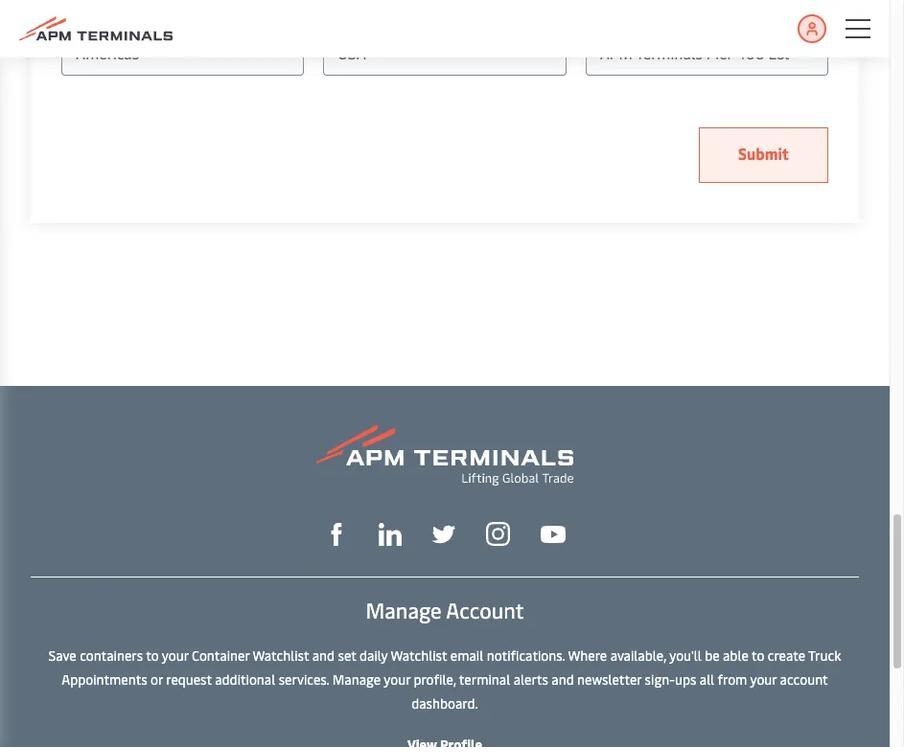 Task type: describe. For each thing, give the bounding box(es) containing it.
daily
[[360, 647, 388, 665]]

able
[[723, 647, 749, 665]]

1 horizontal spatial your
[[384, 671, 410, 689]]

manage account
[[366, 596, 524, 625]]

from
[[718, 671, 747, 689]]

manage inside save containers to your container watchlist and set daily watchlist email notifications. where available, you'll be able to create truck appointments or request additional services. manage your profile, terminal alerts and newsletter sign-ups all from your account dashboard.
[[332, 671, 381, 689]]

truck
[[808, 647, 841, 665]]

create
[[768, 647, 805, 665]]

notifications.
[[487, 647, 565, 665]]

save
[[48, 647, 76, 665]]

shape link
[[325, 521, 348, 546]]

0 horizontal spatial and
[[312, 647, 335, 665]]

ups
[[675, 671, 696, 689]]

request
[[166, 671, 212, 689]]

email
[[450, 647, 483, 665]]

sign-
[[645, 671, 675, 689]]

newsletter
[[577, 671, 642, 689]]

linkedin__x28_alt_x29__3_ link
[[378, 521, 401, 546]]

youtube image
[[540, 527, 565, 544]]

additional
[[215, 671, 275, 689]]

terminal
[[459, 671, 510, 689]]

2 horizontal spatial your
[[750, 671, 777, 689]]

account
[[446, 596, 524, 625]]

or
[[151, 671, 163, 689]]

account
[[780, 671, 828, 689]]

submit
[[738, 143, 789, 164]]

0 horizontal spatial your
[[162, 647, 189, 665]]

linkedin image
[[378, 523, 401, 546]]

2 to from the left
[[752, 647, 764, 665]]

you tube link
[[540, 521, 565, 545]]

0 vertical spatial manage
[[366, 596, 442, 625]]

container
[[192, 647, 250, 665]]



Task type: vqa. For each thing, say whether or not it's contained in the screenshot.
all
yes



Task type: locate. For each thing, give the bounding box(es) containing it.
0 vertical spatial and
[[312, 647, 335, 665]]

to right able
[[752, 647, 764, 665]]

manage down "set"
[[332, 671, 381, 689]]

2 watchlist from the left
[[391, 647, 447, 665]]

1 horizontal spatial and
[[552, 671, 574, 689]]

1 horizontal spatial to
[[752, 647, 764, 665]]

instagram link
[[486, 521, 510, 546]]

1 vertical spatial and
[[552, 671, 574, 689]]

1 horizontal spatial watchlist
[[391, 647, 447, 665]]

be
[[705, 647, 720, 665]]

1 watchlist from the left
[[253, 647, 309, 665]]

1 to from the left
[[146, 647, 159, 665]]

available,
[[610, 647, 666, 665]]

apmt footer logo image
[[316, 425, 574, 486]]

twitter image
[[432, 523, 455, 546]]

appointments
[[62, 671, 147, 689]]

containers
[[80, 647, 143, 665]]

save containers to your container watchlist and set daily watchlist email notifications. where available, you'll be able to create truck appointments or request additional services. manage your profile, terminal alerts and newsletter sign-ups all from your account dashboard.
[[48, 647, 841, 713]]

0 horizontal spatial watchlist
[[253, 647, 309, 665]]

watchlist
[[253, 647, 309, 665], [391, 647, 447, 665]]

instagram image
[[486, 522, 510, 546]]

1 vertical spatial manage
[[332, 671, 381, 689]]

facebook image
[[325, 523, 348, 546]]

and
[[312, 647, 335, 665], [552, 671, 574, 689]]

your down daily
[[384, 671, 410, 689]]

you'll
[[669, 647, 702, 665]]

all
[[700, 671, 714, 689]]

watchlist up profile, on the bottom
[[391, 647, 447, 665]]

0 horizontal spatial to
[[146, 647, 159, 665]]

to
[[146, 647, 159, 665], [752, 647, 764, 665]]

manage
[[366, 596, 442, 625], [332, 671, 381, 689]]

manage up daily
[[366, 596, 442, 625]]

your up request
[[162, 647, 189, 665]]

alerts
[[514, 671, 548, 689]]

where
[[568, 647, 607, 665]]

your
[[162, 647, 189, 665], [384, 671, 410, 689], [750, 671, 777, 689]]

your right 'from'
[[750, 671, 777, 689]]

region
[[61, 7, 108, 28]]

profile,
[[414, 671, 456, 689]]

set
[[338, 647, 356, 665]]

and left "set"
[[312, 647, 335, 665]]

submit button
[[699, 128, 828, 183]]

and right alerts
[[552, 671, 574, 689]]

to up or
[[146, 647, 159, 665]]

fill 44 link
[[432, 521, 455, 546]]

dashboard.
[[412, 695, 478, 713]]

watchlist up services.
[[253, 647, 309, 665]]

services.
[[279, 671, 329, 689]]



